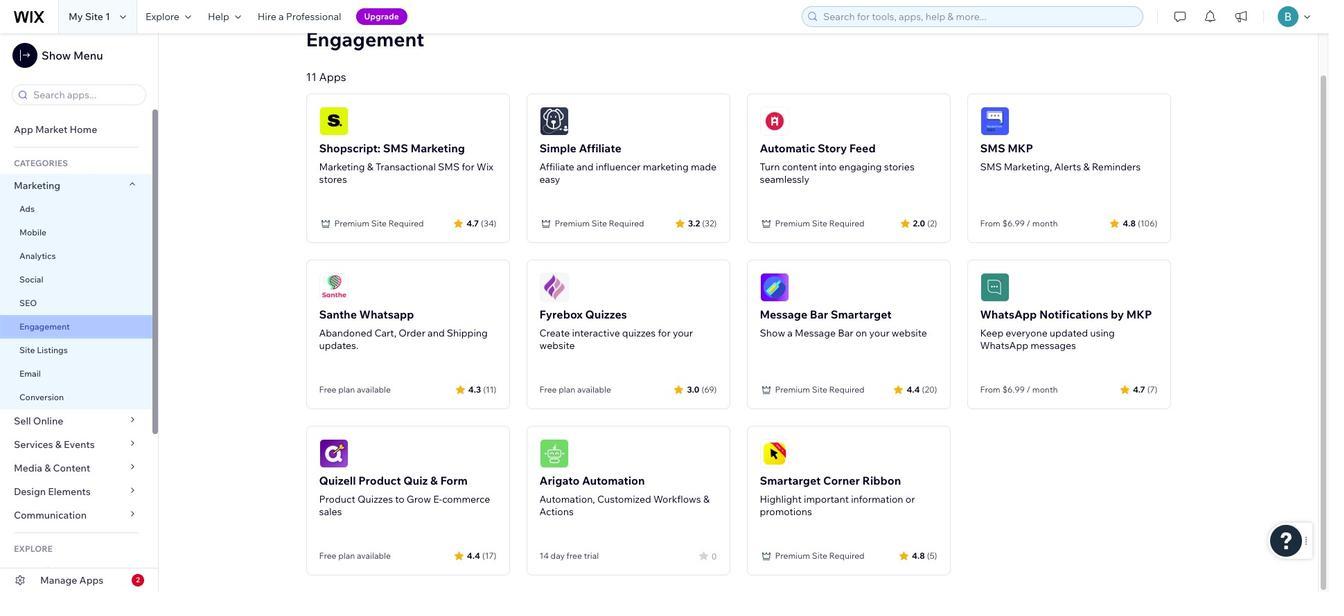Task type: describe. For each thing, give the bounding box(es) containing it.
message bar smartarget show a message bar on your website
[[760, 308, 927, 340]]

categories
[[14, 158, 68, 168]]

fyrebox
[[540, 308, 583, 322]]

premium site required for corner
[[775, 551, 865, 561]]

(17)
[[482, 551, 497, 561]]

month for mkp
[[1033, 218, 1058, 229]]

engagement inside sidebar element
[[19, 322, 70, 332]]

important
[[804, 493, 849, 506]]

0 horizontal spatial product
[[319, 493, 355, 506]]

social
[[19, 274, 43, 285]]

free
[[567, 551, 582, 561]]

media & content
[[14, 462, 90, 475]]

4.4 for quizell product quiz & form
[[467, 551, 480, 561]]

required for corner
[[829, 551, 865, 561]]

14 day free trial
[[540, 551, 599, 561]]

Search for tools, apps, help & more... field
[[819, 7, 1139, 26]]

4.4 for message bar smartarget
[[907, 384, 920, 395]]

into
[[819, 161, 837, 173]]

sms up the transactional
[[383, 141, 408, 155]]

feed
[[850, 141, 876, 155]]

commerce
[[442, 493, 490, 506]]

& inside "services & events" link
[[55, 439, 62, 451]]

home
[[70, 123, 97, 136]]

4.3
[[468, 384, 481, 395]]

shopscript: sms marketing marketing & transactional sms for wix stores
[[319, 141, 494, 186]]

mobile link
[[0, 221, 152, 245]]

4.7 for shopscript: sms marketing
[[467, 218, 479, 228]]

services & events
[[14, 439, 95, 451]]

required for bar
[[829, 385, 865, 395]]

services & events link
[[0, 433, 152, 457]]

$6.99 for sms
[[1002, 218, 1025, 229]]

quiz
[[404, 474, 428, 488]]

1
[[105, 10, 110, 23]]

keep
[[980, 327, 1004, 340]]

0 horizontal spatial affiliate
[[540, 161, 574, 173]]

online
[[33, 415, 63, 428]]

quizell product quiz & form product quizzes to grow e-commerce sales
[[319, 474, 490, 518]]

corner
[[823, 474, 860, 488]]

marketing inside sidebar element
[[14, 180, 60, 192]]

site for message
[[812, 385, 827, 395]]

media
[[14, 462, 42, 475]]

communication link
[[0, 504, 152, 527]]

plan for create
[[559, 385, 575, 395]]

updated
[[1050, 327, 1088, 340]]

made
[[691, 161, 717, 173]]

listings
[[37, 345, 68, 356]]

4.8 (5)
[[912, 551, 937, 561]]

quizell
[[319, 474, 356, 488]]

14
[[540, 551, 549, 561]]

highlight
[[760, 493, 802, 506]]

free for fyrebox quizzes
[[540, 385, 557, 395]]

sms left marketing,
[[980, 161, 1002, 173]]

events
[[64, 439, 95, 451]]

simple affiliate logo image
[[540, 107, 569, 136]]

site for automatic
[[812, 218, 827, 229]]

quizzes inside fyrebox quizzes create interactive quizzes for your website
[[585, 308, 627, 322]]

explore
[[145, 10, 179, 23]]

for inside fyrebox quizzes create interactive quizzes for your website
[[658, 327, 671, 340]]

mkp inside "whatsapp notifications by mkp keep everyone updated using whatsapp messages"
[[1127, 308, 1152, 322]]

available for quiz
[[357, 551, 391, 561]]

santhe
[[319, 308, 357, 322]]

whatsapp
[[359, 308, 414, 322]]

sms mkp logo image
[[980, 107, 1009, 136]]

ads
[[19, 204, 35, 214]]

automatic story feed turn content into engaging stories seamlessly
[[760, 141, 915, 186]]

0 vertical spatial marketing
[[411, 141, 465, 155]]

workflows
[[654, 493, 701, 506]]

smartarget corner ribbon logo image
[[760, 439, 789, 469]]

hire
[[258, 10, 276, 23]]

elements
[[48, 486, 91, 498]]

sms left the wix
[[438, 161, 460, 173]]

sms down sms mkp logo
[[980, 141, 1005, 155]]

sell
[[14, 415, 31, 428]]

analytics link
[[0, 245, 152, 268]]

& inside media & content link
[[44, 462, 51, 475]]

wix
[[477, 161, 494, 173]]

market
[[35, 123, 67, 136]]

from $6.99 / month for sms
[[980, 218, 1058, 229]]

communication
[[14, 509, 89, 522]]

updates.
[[319, 340, 359, 352]]

arigato automation logo image
[[540, 439, 569, 469]]

4.7 (34)
[[467, 218, 497, 228]]

premium site required for bar
[[775, 385, 865, 395]]

manage
[[40, 575, 77, 587]]

1 horizontal spatial engagement
[[306, 27, 424, 51]]

marketing
[[643, 161, 689, 173]]

conversion
[[19, 392, 64, 403]]

& inside quizell product quiz & form product quizzes to grow e-commerce sales
[[430, 474, 438, 488]]

1 horizontal spatial affiliate
[[579, 141, 621, 155]]

form
[[440, 474, 468, 488]]

shipping
[[447, 327, 488, 340]]

month for notifications
[[1033, 385, 1058, 395]]

create
[[540, 327, 570, 340]]

0 vertical spatial bar
[[810, 308, 828, 322]]

seamlessly
[[760, 173, 810, 186]]

simple affiliate affiliate and influencer marketing made easy
[[540, 141, 717, 186]]

shopscript:
[[319, 141, 381, 155]]

or
[[906, 493, 915, 506]]

plan for quiz
[[338, 551, 355, 561]]

conversion link
[[0, 386, 152, 410]]

turn
[[760, 161, 780, 173]]

content
[[53, 462, 90, 475]]

1 horizontal spatial product
[[358, 474, 401, 488]]

quizell product quiz & form logo image
[[319, 439, 348, 469]]

premium for smartarget
[[775, 551, 810, 561]]

4.7 (7)
[[1133, 384, 1158, 395]]

(69)
[[702, 384, 717, 395]]

social link
[[0, 268, 152, 292]]

santhe whatsapp abandoned cart, order and shipping updates.
[[319, 308, 488, 352]]

shopscript: sms marketing logo image
[[319, 107, 348, 136]]

Search apps... field
[[29, 85, 141, 105]]

free for quizell product quiz & form
[[319, 551, 336, 561]]

interactive
[[572, 327, 620, 340]]

1 horizontal spatial marketing
[[319, 161, 365, 173]]

grow
[[407, 493, 431, 506]]

seo
[[19, 298, 37, 308]]

using
[[1090, 327, 1115, 340]]

$6.99 for whatsapp
[[1002, 385, 1025, 395]]

automation
[[582, 474, 645, 488]]

mobile
[[19, 227, 46, 238]]

0 vertical spatial a
[[279, 10, 284, 23]]

website inside fyrebox quizzes create interactive quizzes for your website
[[540, 340, 575, 352]]

automatic
[[760, 141, 815, 155]]

1 whatsapp from the top
[[980, 308, 1037, 322]]



Task type: vqa. For each thing, say whether or not it's contained in the screenshot.


Task type: locate. For each thing, give the bounding box(es) containing it.
site
[[85, 10, 103, 23], [371, 218, 387, 229], [592, 218, 607, 229], [812, 218, 827, 229], [19, 345, 35, 356], [812, 385, 827, 395], [812, 551, 827, 561]]

automation,
[[540, 493, 595, 506]]

0 vertical spatial for
[[462, 161, 475, 173]]

trial
[[584, 551, 599, 561]]

show left menu
[[42, 49, 71, 62]]

1 from from the top
[[980, 218, 1001, 229]]

design
[[14, 486, 46, 498]]

required for sms
[[389, 218, 424, 229]]

1 horizontal spatial 4.7
[[1133, 384, 1145, 395]]

2.0 (2)
[[913, 218, 937, 228]]

0 vertical spatial whatsapp
[[980, 308, 1037, 322]]

notifications
[[1040, 308, 1108, 322]]

1 vertical spatial 4.7
[[1133, 384, 1145, 395]]

4.8 for smartarget corner ribbon
[[912, 551, 925, 561]]

message left on
[[795, 327, 836, 340]]

2
[[136, 576, 140, 585]]

premium down stores
[[334, 218, 369, 229]]

site for simple
[[592, 218, 607, 229]]

from $6.99 / month down messages
[[980, 385, 1058, 395]]

and inside santhe whatsapp abandoned cart, order and shipping updates.
[[428, 327, 445, 340]]

email
[[19, 369, 41, 379]]

your
[[673, 327, 693, 340], [869, 327, 890, 340]]

site inside sidebar element
[[19, 345, 35, 356]]

explore
[[14, 544, 53, 554]]

design elements
[[14, 486, 91, 498]]

1 horizontal spatial website
[[892, 327, 927, 340]]

4.4 left '(17)'
[[467, 551, 480, 561]]

0 vertical spatial smartarget
[[831, 308, 892, 322]]

1 vertical spatial whatsapp
[[980, 340, 1029, 352]]

your right on
[[869, 327, 890, 340]]

free down create at bottom left
[[540, 385, 557, 395]]

picks
[[41, 566, 65, 578]]

from for whatsapp notifications by mkp
[[980, 385, 1001, 395]]

plan for abandoned
[[338, 385, 355, 395]]

message down message bar smartarget logo
[[760, 308, 808, 322]]

upgrade button
[[356, 8, 407, 25]]

0 vertical spatial month
[[1033, 218, 1058, 229]]

free plan available for create
[[540, 385, 611, 395]]

premium for automatic
[[775, 218, 810, 229]]

(34)
[[481, 218, 497, 228]]

product
[[358, 474, 401, 488], [319, 493, 355, 506]]

for left the wix
[[462, 161, 475, 173]]

1 horizontal spatial a
[[788, 327, 793, 340]]

and right order in the bottom left of the page
[[428, 327, 445, 340]]

design elements link
[[0, 480, 152, 504]]

4.7 left (7)
[[1133, 384, 1145, 395]]

0 horizontal spatial 4.8
[[912, 551, 925, 561]]

&
[[367, 161, 373, 173], [1084, 161, 1090, 173], [55, 439, 62, 451], [44, 462, 51, 475], [430, 474, 438, 488], [703, 493, 710, 506]]

1 / from the top
[[1027, 218, 1031, 229]]

1 vertical spatial mkp
[[1127, 308, 1152, 322]]

your inside message bar smartarget show a message bar on your website
[[869, 327, 890, 340]]

product down quizell
[[319, 493, 355, 506]]

2 horizontal spatial marketing
[[411, 141, 465, 155]]

1 vertical spatial message
[[795, 327, 836, 340]]

1 horizontal spatial bar
[[838, 327, 854, 340]]

professional
[[286, 10, 341, 23]]

1 vertical spatial $6.99
[[1002, 385, 1025, 395]]

website right on
[[892, 327, 927, 340]]

help button
[[200, 0, 249, 33]]

1 horizontal spatial quizzes
[[585, 308, 627, 322]]

everyone
[[1006, 327, 1048, 340]]

1 vertical spatial month
[[1033, 385, 1058, 395]]

app
[[14, 123, 33, 136]]

1 horizontal spatial show
[[760, 327, 785, 340]]

mkp up marketing,
[[1008, 141, 1033, 155]]

1 from $6.99 / month from the top
[[980, 218, 1058, 229]]

required down 'engaging'
[[829, 218, 865, 229]]

4.7 for whatsapp notifications by mkp
[[1133, 384, 1145, 395]]

& right the media
[[44, 462, 51, 475]]

required down the transactional
[[389, 218, 424, 229]]

11 apps
[[306, 70, 346, 84]]

story
[[818, 141, 847, 155]]

a down message bar smartarget logo
[[788, 327, 793, 340]]

2 month from the top
[[1033, 385, 1058, 395]]

marketing down categories
[[14, 180, 60, 192]]

services
[[14, 439, 53, 451]]

seo link
[[0, 292, 152, 315]]

4.4 left (20) at the bottom
[[907, 384, 920, 395]]

0 vertical spatial and
[[577, 161, 594, 173]]

0 horizontal spatial mkp
[[1008, 141, 1033, 155]]

premium down easy
[[555, 218, 590, 229]]

premium site required
[[334, 218, 424, 229], [555, 218, 644, 229], [775, 218, 865, 229], [775, 385, 865, 395], [775, 551, 865, 561]]

0 vertical spatial affiliate
[[579, 141, 621, 155]]

1 vertical spatial affiliate
[[540, 161, 574, 173]]

for right quizzes
[[658, 327, 671, 340]]

santhe whatsapp logo image
[[319, 273, 348, 302]]

$6.99 down marketing,
[[1002, 218, 1025, 229]]

from $6.99 / month for whatsapp
[[980, 385, 1058, 395]]

sell online link
[[0, 410, 152, 433]]

show down message bar smartarget logo
[[760, 327, 785, 340]]

quizzes up interactive
[[585, 308, 627, 322]]

mkp right by
[[1127, 308, 1152, 322]]

(32)
[[702, 218, 717, 228]]

free plan available down sales
[[319, 551, 391, 561]]

from $6.99 / month
[[980, 218, 1058, 229], [980, 385, 1058, 395]]

/ for notifications
[[1027, 385, 1031, 395]]

& inside shopscript: sms marketing marketing & transactional sms for wix stores
[[367, 161, 373, 173]]

4.8 left (106)
[[1123, 218, 1136, 228]]

1 vertical spatial marketing
[[319, 161, 365, 173]]

a
[[279, 10, 284, 23], [788, 327, 793, 340]]

messages
[[1031, 340, 1076, 352]]

and down simple
[[577, 161, 594, 173]]

1 vertical spatial engagement
[[19, 322, 70, 332]]

engaging
[[839, 161, 882, 173]]

& inside arigato automation automation, customized workflows & actions
[[703, 493, 710, 506]]

0 horizontal spatial show
[[42, 49, 71, 62]]

free plan available down create at bottom left
[[540, 385, 611, 395]]

engagement link
[[0, 315, 152, 339]]

(11)
[[483, 384, 497, 395]]

1 vertical spatial from
[[980, 385, 1001, 395]]

sidebar element
[[0, 33, 159, 593]]

smartarget inside smartarget corner ribbon highlight important information or promotions
[[760, 474, 821, 488]]

available down quizell product quiz & form product quizzes to grow e-commerce sales on the left bottom of the page
[[357, 551, 391, 561]]

2.0
[[913, 218, 925, 228]]

4.3 (11)
[[468, 384, 497, 395]]

on
[[856, 327, 867, 340]]

available for create
[[577, 385, 611, 395]]

2 from from the top
[[980, 385, 1001, 395]]

4.7 left (34)
[[467, 218, 479, 228]]

show inside message bar smartarget show a message bar on your website
[[760, 327, 785, 340]]

2 / from the top
[[1027, 385, 1031, 395]]

1 vertical spatial and
[[428, 327, 445, 340]]

marketing up the transactional
[[411, 141, 465, 155]]

fyrebox quizzes create interactive quizzes for your website
[[540, 308, 693, 352]]

& left the events
[[55, 439, 62, 451]]

apps for 11 apps
[[319, 70, 346, 84]]

0 vertical spatial message
[[760, 308, 808, 322]]

and inside simple affiliate affiliate and influencer marketing made easy
[[577, 161, 594, 173]]

product up to
[[358, 474, 401, 488]]

1 vertical spatial apps
[[79, 575, 104, 587]]

3.2 (32)
[[688, 218, 717, 228]]

site listings link
[[0, 339, 152, 362]]

whatsapp up keep
[[980, 308, 1037, 322]]

1 vertical spatial 4.8
[[912, 551, 925, 561]]

required down on
[[829, 385, 865, 395]]

automatic story feed logo image
[[760, 107, 789, 136]]

0 horizontal spatial 4.4
[[467, 551, 480, 561]]

premium site required for affiliate
[[555, 218, 644, 229]]

2 vertical spatial marketing
[[14, 180, 60, 192]]

1 vertical spatial product
[[319, 493, 355, 506]]

for inside shopscript: sms marketing marketing & transactional sms for wix stores
[[462, 161, 475, 173]]

whatsapp notifications by mkp keep everyone updated using whatsapp messages
[[980, 308, 1152, 352]]

0 horizontal spatial bar
[[810, 308, 828, 322]]

month down messages
[[1033, 385, 1058, 395]]

your right quizzes
[[673, 327, 693, 340]]

month down marketing,
[[1033, 218, 1058, 229]]

free for santhe whatsapp
[[319, 385, 336, 395]]

mkp
[[1008, 141, 1033, 155], [1127, 308, 1152, 322]]

from $6.99 / month down marketing,
[[980, 218, 1058, 229]]

from down keep
[[980, 385, 1001, 395]]

affiliate
[[579, 141, 621, 155], [540, 161, 574, 173]]

required for affiliate
[[609, 218, 644, 229]]

engagement up "site listings"
[[19, 322, 70, 332]]

email link
[[0, 362, 152, 386]]

menu
[[73, 49, 103, 62]]

free
[[319, 385, 336, 395], [540, 385, 557, 395], [319, 551, 336, 561]]

whatsapp notifications by mkp logo image
[[980, 273, 1009, 302]]

0 vertical spatial apps
[[319, 70, 346, 84]]

mkp inside sms mkp sms marketing, alerts & reminders
[[1008, 141, 1033, 155]]

1 vertical spatial for
[[658, 327, 671, 340]]

0 vertical spatial 4.7
[[467, 218, 479, 228]]

1 month from the top
[[1033, 218, 1058, 229]]

1 horizontal spatial apps
[[319, 70, 346, 84]]

marketing down shopscript:
[[319, 161, 365, 173]]

affiliate up influencer
[[579, 141, 621, 155]]

quizzes inside quizell product quiz & form product quizzes to grow e-commerce sales
[[358, 493, 393, 506]]

2 whatsapp from the top
[[980, 340, 1029, 352]]

free plan available for quiz
[[319, 551, 391, 561]]

0 horizontal spatial a
[[279, 10, 284, 23]]

premium site required for sms
[[334, 218, 424, 229]]

easy
[[540, 173, 560, 186]]

/ down marketing,
[[1027, 218, 1031, 229]]

website down 'fyrebox'
[[540, 340, 575, 352]]

0 horizontal spatial your
[[673, 327, 693, 340]]

team picks link
[[0, 560, 152, 584]]

app market home link
[[0, 118, 152, 141]]

to
[[395, 493, 405, 506]]

4.4 (20)
[[907, 384, 937, 395]]

1 vertical spatial bar
[[838, 327, 854, 340]]

2 your from the left
[[869, 327, 890, 340]]

site for shopscript:
[[371, 218, 387, 229]]

engagement down upgrade button
[[306, 27, 424, 51]]

required down important
[[829, 551, 865, 561]]

& down shopscript:
[[367, 161, 373, 173]]

& right alerts
[[1084, 161, 1090, 173]]

(5)
[[927, 551, 937, 561]]

0 vertical spatial 4.8
[[1123, 218, 1136, 228]]

& right quiz
[[430, 474, 438, 488]]

sales
[[319, 506, 342, 518]]

(2)
[[927, 218, 937, 228]]

0 horizontal spatial quizzes
[[358, 493, 393, 506]]

0 vertical spatial mkp
[[1008, 141, 1033, 155]]

1 horizontal spatial 4.4
[[907, 384, 920, 395]]

premium for simple
[[555, 218, 590, 229]]

0 vertical spatial from $6.99 / month
[[980, 218, 1058, 229]]

customized
[[597, 493, 651, 506]]

bar
[[810, 308, 828, 322], [838, 327, 854, 340]]

apps for manage apps
[[79, 575, 104, 587]]

1 vertical spatial 4.4
[[467, 551, 480, 561]]

0 horizontal spatial for
[[462, 161, 475, 173]]

0 vertical spatial from
[[980, 218, 1001, 229]]

0 vertical spatial $6.99
[[1002, 218, 1025, 229]]

apps right the 11
[[319, 70, 346, 84]]

premium site required for story
[[775, 218, 865, 229]]

& inside sms mkp sms marketing, alerts & reminders
[[1084, 161, 1090, 173]]

smartarget inside message bar smartarget show a message bar on your website
[[831, 308, 892, 322]]

$6.99 down everyone
[[1002, 385, 1025, 395]]

influencer
[[596, 161, 641, 173]]

smartarget up highlight
[[760, 474, 821, 488]]

quizzes
[[622, 327, 656, 340]]

whatsapp left messages
[[980, 340, 1029, 352]]

site for smartarget
[[812, 551, 827, 561]]

available down updates.
[[357, 385, 391, 395]]

(7)
[[1148, 384, 1158, 395]]

0 vertical spatial engagement
[[306, 27, 424, 51]]

from for sms mkp
[[980, 218, 1001, 229]]

available for abandoned
[[357, 385, 391, 395]]

4.8 left (5)
[[912, 551, 925, 561]]

premium up "smartarget corner ribbon logo"
[[775, 385, 810, 395]]

marketing,
[[1004, 161, 1052, 173]]

(20)
[[922, 384, 937, 395]]

0 vertical spatial show
[[42, 49, 71, 62]]

1 horizontal spatial your
[[869, 327, 890, 340]]

team picks
[[14, 566, 65, 578]]

plan down sales
[[338, 551, 355, 561]]

premium down the seamlessly
[[775, 218, 810, 229]]

plan
[[338, 385, 355, 395], [559, 385, 575, 395], [338, 551, 355, 561]]

a right hire
[[279, 10, 284, 23]]

/ down everyone
[[1027, 385, 1031, 395]]

marketing
[[411, 141, 465, 155], [319, 161, 365, 173], [14, 180, 60, 192]]

0 vertical spatial /
[[1027, 218, 1031, 229]]

0 horizontal spatial engagement
[[19, 322, 70, 332]]

apps inside sidebar element
[[79, 575, 104, 587]]

4.8 for sms mkp
[[1123, 218, 1136, 228]]

/ for mkp
[[1027, 218, 1031, 229]]

1 vertical spatial /
[[1027, 385, 1031, 395]]

transactional
[[376, 161, 436, 173]]

team
[[14, 566, 39, 578]]

hire a professional link
[[249, 0, 350, 33]]

0
[[712, 551, 717, 562]]

information
[[851, 493, 903, 506]]

ads link
[[0, 198, 152, 221]]

analytics
[[19, 251, 56, 261]]

premium for message
[[775, 385, 810, 395]]

cart,
[[375, 327, 396, 340]]

stores
[[319, 173, 347, 186]]

required down influencer
[[609, 218, 644, 229]]

0 horizontal spatial and
[[428, 327, 445, 340]]

1 $6.99 from the top
[[1002, 218, 1025, 229]]

0 horizontal spatial website
[[540, 340, 575, 352]]

available down interactive
[[577, 385, 611, 395]]

1 horizontal spatial smartarget
[[831, 308, 892, 322]]

quizzes left to
[[358, 493, 393, 506]]

smartarget up on
[[831, 308, 892, 322]]

0 vertical spatial quizzes
[[585, 308, 627, 322]]

2 from $6.99 / month from the top
[[980, 385, 1058, 395]]

1 horizontal spatial mkp
[[1127, 308, 1152, 322]]

free down sales
[[319, 551, 336, 561]]

4.4
[[907, 384, 920, 395], [467, 551, 480, 561]]

premium down promotions
[[775, 551, 810, 561]]

message bar smartarget logo image
[[760, 273, 789, 302]]

premium for shopscript:
[[334, 218, 369, 229]]

2 $6.99 from the top
[[1002, 385, 1025, 395]]

1 vertical spatial from $6.99 / month
[[980, 385, 1058, 395]]

promotions
[[760, 506, 812, 518]]

4.8 (106)
[[1123, 218, 1158, 228]]

0 horizontal spatial apps
[[79, 575, 104, 587]]

sms
[[383, 141, 408, 155], [980, 141, 1005, 155], [438, 161, 460, 173], [980, 161, 1002, 173]]

0 vertical spatial product
[[358, 474, 401, 488]]

& right "workflows"
[[703, 493, 710, 506]]

your inside fyrebox quizzes create interactive quizzes for your website
[[673, 327, 693, 340]]

1 horizontal spatial and
[[577, 161, 594, 173]]

0 vertical spatial 4.4
[[907, 384, 920, 395]]

free plan available down updates.
[[319, 385, 391, 395]]

1 vertical spatial a
[[788, 327, 793, 340]]

apps right the 'manage'
[[79, 575, 104, 587]]

free down updates.
[[319, 385, 336, 395]]

1 your from the left
[[673, 327, 693, 340]]

1 vertical spatial show
[[760, 327, 785, 340]]

arigato
[[540, 474, 580, 488]]

1 horizontal spatial for
[[658, 327, 671, 340]]

by
[[1111, 308, 1124, 322]]

0 horizontal spatial smartarget
[[760, 474, 821, 488]]

1 horizontal spatial 4.8
[[1123, 218, 1136, 228]]

1 vertical spatial quizzes
[[358, 493, 393, 506]]

affiliate down simple
[[540, 161, 574, 173]]

required for story
[[829, 218, 865, 229]]

plan down create at bottom left
[[559, 385, 575, 395]]

1 vertical spatial smartarget
[[760, 474, 821, 488]]

from right '(2)'
[[980, 218, 1001, 229]]

show inside button
[[42, 49, 71, 62]]

0 horizontal spatial 4.7
[[467, 218, 479, 228]]

plan down updates.
[[338, 385, 355, 395]]

sell online
[[14, 415, 63, 428]]

free plan available for abandoned
[[319, 385, 391, 395]]

fyrebox quizzes logo image
[[540, 273, 569, 302]]

website inside message bar smartarget show a message bar on your website
[[892, 327, 927, 340]]

0 horizontal spatial marketing
[[14, 180, 60, 192]]

a inside message bar smartarget show a message bar on your website
[[788, 327, 793, 340]]



